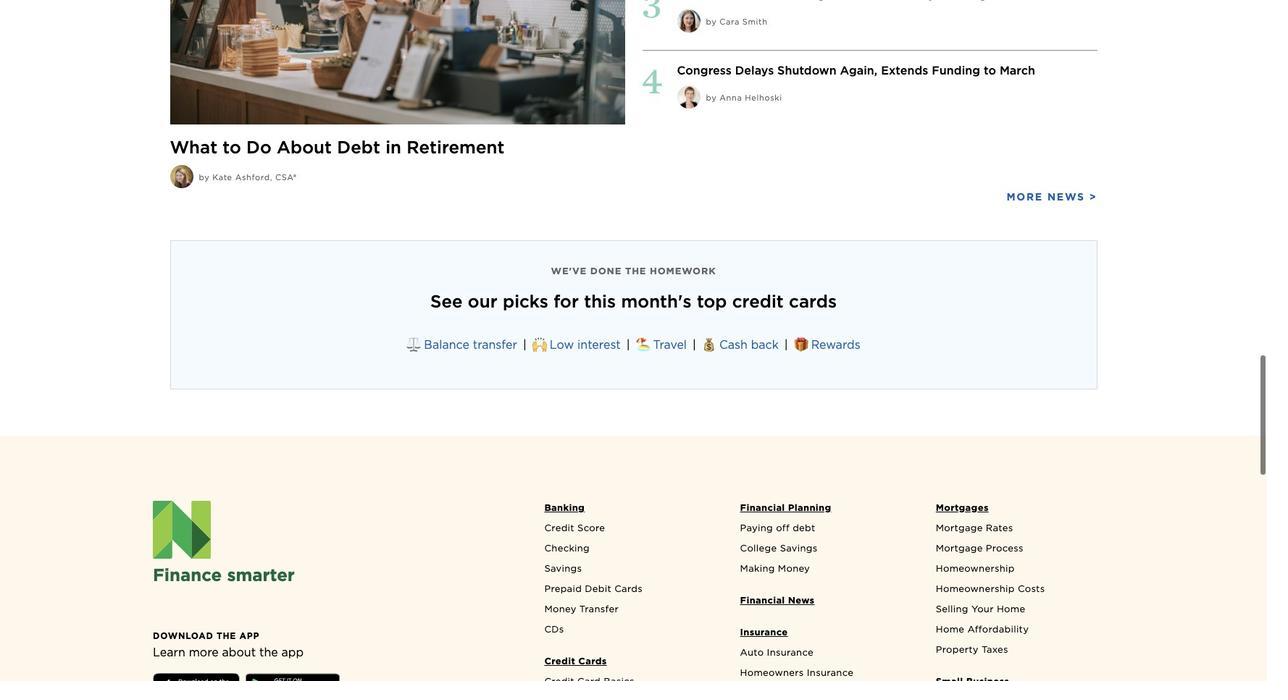 Task type: locate. For each thing, give the bounding box(es) containing it.
0 vertical spatial mortgage
[[936, 523, 983, 534]]

1 horizontal spatial money
[[778, 564, 810, 574]]

more news >
[[1007, 191, 1097, 203]]

helhoski
[[745, 93, 782, 103]]

cards
[[789, 291, 837, 312]]

smith
[[743, 17, 768, 27]]

cds
[[544, 624, 564, 635]]

insurance down auto insurance link
[[807, 668, 854, 679]]

0 vertical spatial credit
[[544, 523, 574, 534]]

savings down debt
[[780, 543, 818, 554]]

homeownership link
[[929, 562, 1114, 582]]

1 horizontal spatial the
[[259, 646, 278, 660]]

credit
[[544, 523, 574, 534], [544, 656, 575, 667]]

insurance
[[740, 627, 788, 638], [767, 648, 814, 658], [807, 668, 854, 679]]

⚖️ balance transfer
[[407, 338, 517, 352]]

by left cara
[[706, 17, 717, 27]]

1 financial from the top
[[740, 503, 785, 514]]

we've done the homework
[[551, 266, 716, 277]]

financial for financial planning
[[740, 503, 785, 514]]

home down homeownership costs link
[[997, 604, 1026, 615]]

mortgage inside mortgage process link
[[936, 543, 983, 554]]

home affordability
[[936, 624, 1029, 635]]

home down selling
[[936, 624, 965, 635]]

interest
[[578, 338, 621, 352]]

rates
[[986, 523, 1013, 534]]

insurance for auto
[[767, 648, 814, 658]]

money inside making money link
[[778, 564, 810, 574]]

csa®
[[275, 172, 297, 182]]

0 horizontal spatial savings
[[544, 564, 582, 574]]

by left the anna
[[706, 93, 717, 103]]

money inside money transfer link
[[544, 604, 577, 615]]

savings
[[780, 543, 818, 554], [544, 564, 582, 574]]

0 horizontal spatial news
[[788, 595, 815, 606]]

mortgage rates
[[936, 523, 1013, 534]]

auto insurance link
[[733, 646, 919, 666]]

finance
[[153, 565, 222, 586]]

homeownership costs
[[936, 584, 1045, 595]]

🙌 low interest
[[532, 338, 621, 352]]

1 horizontal spatial home
[[997, 604, 1026, 615]]

for
[[554, 291, 579, 312]]

mortgage inside mortgage rates link
[[936, 523, 983, 534]]

2 homeownership from the top
[[936, 584, 1015, 595]]

0 vertical spatial the
[[625, 266, 647, 277]]

credit for credit cards
[[544, 656, 575, 667]]

1 homeownership from the top
[[936, 564, 1015, 574]]

mortgage for mortgage process
[[936, 543, 983, 554]]

financial down making at the bottom right of page
[[740, 595, 785, 606]]

1 vertical spatial by
[[706, 93, 717, 103]]

by for by anna helhoski
[[706, 93, 717, 103]]

news inside financial news link
[[788, 595, 815, 606]]

done
[[590, 266, 622, 277]]

money transfer
[[544, 604, 619, 615]]

checking
[[544, 543, 590, 554]]

college
[[740, 543, 777, 554]]

homeownership costs link
[[929, 582, 1114, 603]]

1 vertical spatial insurance
[[767, 648, 814, 658]]

money
[[778, 564, 810, 574], [544, 604, 577, 615]]

news down making money link
[[788, 595, 815, 606]]

low
[[550, 338, 574, 352]]

0 vertical spatial financial
[[740, 503, 785, 514]]

insurance up homeowners insurance in the bottom right of the page
[[767, 648, 814, 658]]

top
[[697, 291, 727, 312]]

2 mortgage from the top
[[936, 543, 983, 554]]

planning
[[788, 503, 831, 514]]

1 vertical spatial financial
[[740, 595, 785, 606]]

app up about
[[239, 631, 260, 642]]

2 vertical spatial by
[[199, 172, 210, 182]]

balance
[[424, 338, 469, 352]]

auto insurance
[[740, 648, 814, 658]]

0 vertical spatial by
[[706, 17, 717, 27]]

insurance up auto
[[740, 627, 788, 638]]

mortgage down mortgages
[[936, 523, 983, 534]]

0 horizontal spatial home
[[936, 624, 965, 635]]

credit cards link
[[537, 655, 723, 675]]

kate
[[212, 172, 232, 182]]

financial
[[740, 503, 785, 514], [740, 595, 785, 606]]

1 vertical spatial cards
[[578, 656, 607, 667]]

1 vertical spatial credit
[[544, 656, 575, 667]]

1 horizontal spatial savings
[[780, 543, 818, 554]]

🏖️
[[636, 338, 650, 352]]

taxes
[[982, 645, 1009, 656]]

0 horizontal spatial to
[[223, 137, 241, 158]]

⚖️
[[407, 338, 421, 352]]

homeowners insurance
[[740, 668, 854, 679]]

making
[[740, 564, 775, 574]]

savings up prepaid
[[544, 564, 582, 574]]

1 vertical spatial savings
[[544, 564, 582, 574]]

prepaid
[[544, 584, 582, 595]]

1 vertical spatial news
[[788, 595, 815, 606]]

0 vertical spatial money
[[778, 564, 810, 574]]

1 vertical spatial home
[[936, 624, 965, 635]]

1 mortgage from the top
[[936, 523, 983, 534]]

1 credit from the top
[[544, 523, 574, 534]]

>
[[1090, 191, 1097, 203]]

🏖️ travel
[[636, 338, 687, 352]]

🎁
[[794, 338, 808, 352]]

by left kate
[[199, 172, 210, 182]]

2 financial from the top
[[740, 595, 785, 606]]

savings inside 'link'
[[544, 564, 582, 574]]

1 vertical spatial homeownership
[[936, 584, 1015, 595]]

0 vertical spatial homeownership
[[936, 564, 1015, 574]]

prepaid debit cards
[[544, 584, 643, 595]]

credit down the banking
[[544, 523, 574, 534]]

homeownership for homeownership costs
[[936, 584, 1015, 595]]

the
[[625, 266, 647, 277], [217, 631, 236, 642], [259, 646, 278, 660]]

0 vertical spatial to
[[984, 64, 996, 77]]

homeowners insurance link
[[733, 666, 919, 682]]

cards down cds link
[[578, 656, 607, 667]]

news for financial
[[788, 595, 815, 606]]

0 vertical spatial insurance
[[740, 627, 788, 638]]

1 vertical spatial mortgage
[[936, 543, 983, 554]]

4
[[642, 60, 662, 102]]

1 vertical spatial app
[[282, 646, 304, 660]]

0 vertical spatial cards
[[615, 584, 643, 595]]

cards
[[615, 584, 643, 595], [578, 656, 607, 667]]

mortgage rates link
[[929, 522, 1114, 542]]

by for by kate ashford, csa®
[[199, 172, 210, 182]]

extends
[[881, 64, 928, 77]]

the up learn more about the app link
[[217, 631, 236, 642]]

money down prepaid
[[544, 604, 577, 615]]

1 vertical spatial money
[[544, 604, 577, 615]]

property taxes link
[[929, 643, 1114, 664]]

💰 cash back
[[702, 338, 779, 352]]

anna
[[720, 93, 742, 103]]

shutdown
[[778, 64, 837, 77]]

1 horizontal spatial news
[[1048, 191, 1085, 203]]

to
[[984, 64, 996, 77], [223, 137, 241, 158]]

homeownership up selling your home
[[936, 584, 1015, 595]]

2 vertical spatial the
[[259, 646, 278, 660]]

financial planning
[[740, 503, 831, 514]]

financial up paying
[[740, 503, 785, 514]]

mortgage down mortgage rates
[[936, 543, 983, 554]]

to left the do
[[223, 137, 241, 158]]

the right about
[[259, 646, 278, 660]]

homeowners
[[740, 668, 804, 679]]

the right done
[[625, 266, 647, 277]]

home
[[997, 604, 1026, 615], [936, 624, 965, 635]]

to left march
[[984, 64, 996, 77]]

what to do about debt in retirement link
[[170, 0, 625, 159]]

making money
[[740, 564, 810, 574]]

news left >
[[1048, 191, 1085, 203]]

by
[[706, 17, 717, 27], [706, 93, 717, 103], [199, 172, 210, 182]]

homeownership down mortgage process
[[936, 564, 1015, 574]]

cards down savings 'link'
[[615, 584, 643, 595]]

2 vertical spatial insurance
[[807, 668, 854, 679]]

news inside more news > "link"
[[1048, 191, 1085, 203]]

0 horizontal spatial money
[[544, 604, 577, 615]]

savings link
[[537, 562, 723, 582]]

2 credit from the top
[[544, 656, 575, 667]]

mortgages
[[936, 503, 989, 514]]

march
[[1000, 64, 1035, 77]]

0 horizontal spatial cards
[[578, 656, 607, 667]]

0 horizontal spatial the
[[217, 631, 236, 642]]

download the app learn more about the app
[[153, 631, 304, 660]]

travel
[[653, 338, 687, 352]]

travel link
[[653, 338, 687, 352]]

financial planning link
[[733, 501, 919, 522]]

1 horizontal spatial cards
[[615, 584, 643, 595]]

paying
[[740, 523, 773, 534]]

more
[[189, 646, 219, 660]]

more
[[1007, 191, 1043, 203]]

0 vertical spatial news
[[1048, 191, 1085, 203]]

financial for financial news
[[740, 595, 785, 606]]

cds link
[[537, 623, 723, 643]]

money down college savings
[[778, 564, 810, 574]]

see our picks for this month's top credit cards
[[430, 291, 837, 312]]

banking link
[[537, 501, 723, 522]]

in
[[386, 137, 401, 158]]

app up get it on google play image
[[282, 646, 304, 660]]

0 horizontal spatial app
[[239, 631, 260, 642]]

about
[[222, 646, 256, 660]]

credit down "cds" at bottom left
[[544, 656, 575, 667]]



Task type: describe. For each thing, give the bounding box(es) containing it.
mortgage for mortgage rates
[[936, 523, 983, 534]]

congress delays shutdown again, extends funding to march
[[677, 64, 1035, 77]]

download on the app store image
[[153, 674, 240, 682]]

this
[[584, 291, 616, 312]]

cash
[[719, 338, 748, 352]]

process
[[986, 543, 1024, 554]]

learn
[[153, 646, 185, 660]]

homeownership for homeownership
[[936, 564, 1015, 574]]

paying off debt
[[740, 523, 816, 534]]

insurance for homeowners
[[807, 668, 854, 679]]

back
[[751, 338, 779, 352]]

delays
[[735, 64, 774, 77]]

cash back link
[[719, 338, 779, 352]]

🙌
[[532, 338, 547, 352]]

funding
[[932, 64, 980, 77]]

0 vertical spatial home
[[997, 604, 1026, 615]]

more news > link
[[1007, 188, 1097, 206]]

see
[[430, 291, 463, 312]]

our
[[468, 291, 498, 312]]

mortgage process
[[936, 543, 1024, 554]]

1 vertical spatial the
[[217, 631, 236, 642]]

credit
[[732, 291, 784, 312]]

2 horizontal spatial the
[[625, 266, 647, 277]]

ashford,
[[235, 172, 272, 182]]

cara
[[720, 17, 740, 27]]

low interest link
[[550, 338, 621, 352]]

get it on google play image
[[246, 674, 340, 682]]

💰
[[702, 338, 717, 352]]

credit cards
[[544, 656, 607, 667]]

property
[[936, 645, 979, 656]]

congress delays shutdown again, extends funding to march link
[[677, 64, 1035, 77]]

debt
[[337, 137, 380, 158]]

1 vertical spatial to
[[223, 137, 241, 158]]

by cara smith
[[706, 17, 768, 27]]

checking link
[[537, 542, 723, 562]]

download
[[153, 631, 213, 642]]

about
[[277, 137, 332, 158]]

making money link
[[733, 562, 919, 582]]

college savings link
[[733, 542, 919, 562]]

home affordability link
[[929, 623, 1114, 643]]

paying off debt link
[[733, 522, 919, 542]]

by anna helhoski
[[706, 93, 782, 103]]

your
[[972, 604, 994, 615]]

off
[[776, 523, 790, 534]]

money transfer link
[[537, 603, 723, 623]]

🎁 rewards
[[794, 338, 861, 352]]

debt
[[793, 523, 816, 534]]

smarter
[[227, 565, 295, 586]]

affordability
[[968, 624, 1029, 635]]

do
[[246, 137, 272, 158]]

homework
[[650, 266, 716, 277]]

by for by cara smith
[[706, 17, 717, 27]]

news for more
[[1048, 191, 1085, 203]]

month's
[[621, 291, 692, 312]]

selling your home
[[936, 604, 1026, 615]]

0 vertical spatial savings
[[780, 543, 818, 554]]

1 horizontal spatial app
[[282, 646, 304, 660]]

credit for credit score
[[544, 523, 574, 534]]

mortgages link
[[929, 501, 1114, 522]]

balance transfer link
[[424, 338, 517, 352]]

transfer
[[473, 338, 517, 352]]

nerdwallet home page image
[[153, 501, 211, 559]]

rewards
[[811, 338, 861, 352]]

credit score
[[544, 523, 605, 534]]

credit score link
[[537, 522, 723, 542]]

0 vertical spatial app
[[239, 631, 260, 642]]

by kate ashford, csa®
[[199, 172, 297, 182]]

again,
[[840, 64, 878, 77]]

college savings
[[740, 543, 818, 554]]

prepaid debit cards link
[[537, 582, 723, 603]]

1 horizontal spatial to
[[984, 64, 996, 77]]

score
[[578, 523, 605, 534]]

transfer
[[580, 604, 619, 615]]

rewards link
[[811, 338, 861, 352]]

mortgage process link
[[929, 542, 1114, 562]]

banking
[[544, 503, 585, 514]]

costs
[[1018, 584, 1045, 595]]

selling
[[936, 604, 969, 615]]

financial news
[[740, 595, 815, 606]]

auto
[[740, 648, 764, 658]]



Task type: vqa. For each thing, say whether or not it's contained in the screenshot.
'Money'
yes



